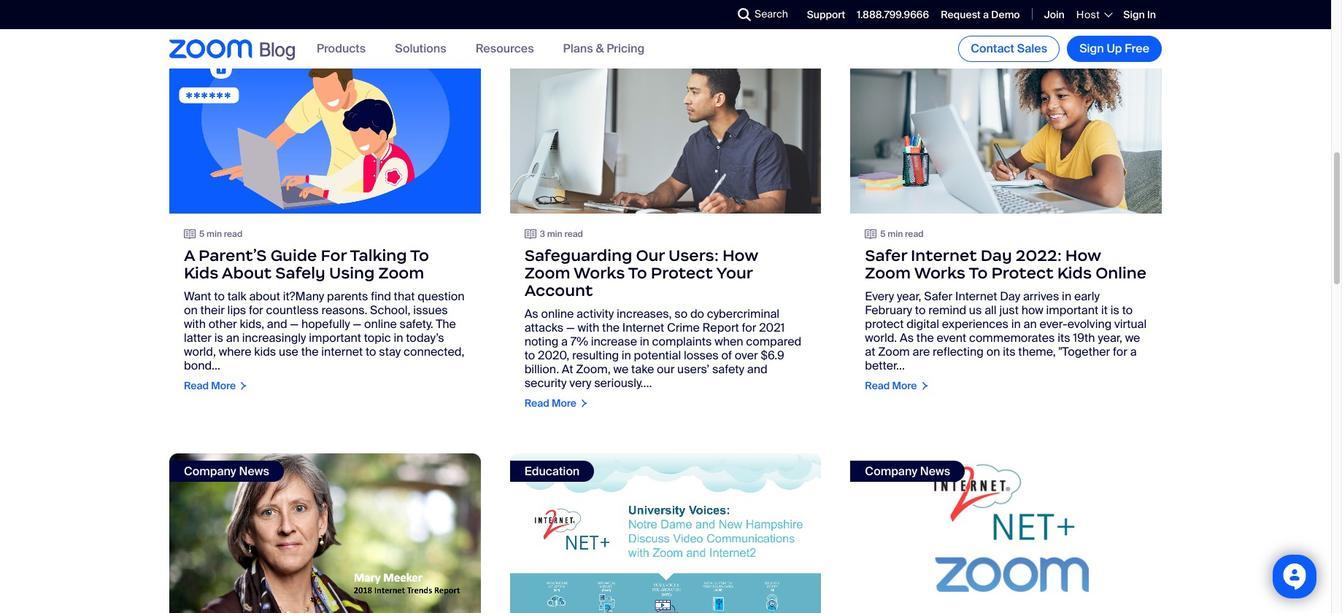 Task type: describe. For each thing, give the bounding box(es) containing it.
and inside the a parent's guide for talking to kids about safely using zoom want to talk about it?many parents find that question on their lips for countless reasons. school, issues with other kids, and — hopefully — online safety. the latter is an increasingly important topic in today's world, where kids use the internet to stay connected, bond... read more
[[267, 317, 287, 332]]

read inside the a parent's guide for talking to kids about safely using zoom want to talk about it?many parents find that question on their lips for countless reasons. school, issues with other kids, and — hopefully — online safety. the latter is an increasingly important topic in today's world, where kids use the internet to stay connected, bond... read more
[[184, 379, 209, 392]]

resources
[[476, 41, 534, 56]]

so
[[675, 306, 688, 322]]

internet2 and zoom image
[[850, 454, 1162, 614]]

logo blog.svg image
[[260, 39, 295, 62]]

1.888.799.9666
[[857, 8, 929, 21]]

request a demo link
[[941, 8, 1020, 21]]

increases,
[[617, 306, 672, 322]]

report
[[702, 320, 739, 336]]

0 horizontal spatial —
[[290, 317, 299, 332]]

sign in
[[1123, 8, 1156, 21]]

complaints
[[652, 334, 712, 349]]

digital
[[907, 317, 939, 332]]

products
[[317, 41, 366, 56]]

more inside the a parent's guide for talking to kids about safely using zoom want to talk about it?many parents find that question on their lips for countless reasons. school, issues with other kids, and — hopefully — online safety. the latter is an increasingly important topic in today's world, where kids use the internet to stay connected, bond... read more
[[211, 379, 236, 392]]

remind
[[928, 303, 966, 318]]

important inside the a parent's guide for talking to kids about safely using zoom want to talk about it?many parents find that question on their lips for countless reasons. school, issues with other kids, and — hopefully — online safety. the latter is an increasingly important topic in today's world, where kids use the internet to stay connected, bond... read more
[[309, 330, 361, 346]]

losses
[[684, 348, 719, 363]]

5 for safer
[[880, 228, 886, 240]]

privacy for parent's
[[242, 49, 281, 64]]

1 vertical spatial year,
[[1098, 330, 1122, 346]]

our
[[636, 246, 665, 265]]

is inside the a parent's guide for talking to kids about safely using zoom want to talk about it?many parents find that question on their lips for countless reasons. school, issues with other kids, and — hopefully — online safety. the latter is an increasingly important topic in today's world, where kids use the internet to stay connected, bond... read more
[[214, 330, 223, 346]]

all
[[985, 303, 997, 318]]

every
[[865, 289, 894, 304]]

sign up free link
[[1067, 36, 1162, 62]]

with inside the a parent's guide for talking to kids about safely using zoom want to talk about it?many parents find that question on their lips for countless reasons. school, issues with other kids, and — hopefully — online safety. the latter is an increasingly important topic in today's world, where kids use the internet to stay connected, bond... read more
[[184, 317, 206, 332]]

stay
[[379, 344, 401, 360]]

works inside safer internet day 2022: how zoom works to protect kids online every year, safer internet day arrives in early february to remind us all just how important it is to protect digital experiences in an ever-evolving virtual world. as the event commemorates its 19th year, we at zoom are reflecting on its theme, "together for a better... read more
[[914, 263, 966, 283]]

zoom right at
[[878, 344, 910, 360]]

world.
[[865, 330, 897, 346]]

school,
[[370, 303, 410, 318]]

1 horizontal spatial its
[[1058, 330, 1070, 346]]

3 min read
[[540, 228, 583, 240]]

1 horizontal spatial —
[[353, 317, 361, 332]]

we for account
[[613, 362, 629, 377]]

0 vertical spatial internet
[[911, 246, 977, 265]]

company news for second company news link from the right
[[184, 464, 269, 479]]

zoom inside the a parent's guide for talking to kids about safely using zoom want to talk about it?many parents find that question on their lips for countless reasons. school, issues with other kids, and — hopefully — online safety. the latter is an increasingly important topic in today's world, where kids use the internet to stay connected, bond... read more
[[378, 263, 424, 283]]

find
[[371, 289, 391, 304]]

a inside safer internet day 2022: how zoom works to protect kids online every year, safer internet day arrives in early february to remind us all just how important it is to protect digital experiences in an ever-evolving virtual world. as the event commemorates its 19th year, we at zoom are reflecting on its theme, "together for a better... read more
[[1130, 344, 1137, 360]]

when
[[715, 334, 743, 349]]

using
[[329, 263, 375, 283]]

over
[[735, 348, 758, 363]]

join
[[1044, 8, 1065, 21]]

better...
[[865, 358, 905, 374]]

of
[[721, 348, 732, 363]]

users'
[[677, 362, 709, 377]]

an inside safer internet day 2022: how zoom works to protect kids online every year, safer internet day arrives in early february to remind us all just how important it is to protect digital experiences in an ever-evolving virtual world. as the event commemorates its 19th year, we at zoom are reflecting on its theme, "together for a better... read more
[[1024, 317, 1037, 332]]

contact
[[971, 41, 1014, 56]]

bond...
[[184, 358, 220, 373]]

security for safer
[[865, 49, 910, 64]]

0 horizontal spatial year,
[[897, 289, 921, 304]]

talk
[[227, 289, 246, 304]]

& for safeguarding our users: how zoom works to protect your account
[[572, 49, 580, 64]]

about
[[249, 289, 280, 304]]

safely
[[275, 263, 325, 283]]

sign for sign in
[[1123, 8, 1145, 21]]

guide
[[271, 246, 317, 265]]

experiences
[[942, 317, 1009, 332]]

countless
[[266, 303, 319, 318]]

early
[[1074, 289, 1100, 304]]

— inside safeguarding our users: how zoom works to protect your account as online activity increases, so do cybercriminal attacks — with the internet crime report for 2021 noting a 7% increase in complaints when compared to 2020, resulting in potential losses of over $6.9 billion. at zoom, we take our users' safety and security very seriously.... read more
[[566, 320, 575, 336]]

february
[[865, 303, 912, 318]]

read for safer
[[905, 228, 924, 240]]

security & privacy for a
[[184, 49, 281, 64]]

protect inside safer internet day 2022: how zoom works to protect kids online every year, safer internet day arrives in early february to remind us all just how important it is to protect digital experiences in an ever-evolving virtual world. as the event commemorates its 19th year, we at zoom are reflecting on its theme, "together for a better... read more
[[991, 263, 1053, 283]]

for
[[321, 246, 347, 265]]

at
[[562, 362, 573, 377]]

how
[[1021, 303, 1043, 318]]

read for a
[[224, 228, 242, 240]]

mary meeker image
[[169, 454, 481, 614]]

plans & pricing
[[563, 41, 645, 56]]

privacy for our
[[583, 49, 622, 64]]

do
[[690, 306, 704, 322]]

plans
[[563, 41, 593, 56]]

increasingly
[[242, 330, 306, 346]]

online
[[1096, 263, 1147, 283]]

to left 'remind'
[[915, 303, 926, 318]]

in left early
[[1062, 289, 1071, 304]]

search
[[755, 7, 788, 20]]

security
[[524, 376, 567, 391]]

education link
[[510, 454, 821, 614]]

1 vertical spatial safer
[[924, 289, 953, 304]]

contact sales link
[[958, 36, 1060, 62]]

to left stay
[[366, 344, 376, 360]]

0 horizontal spatial its
[[1003, 344, 1016, 360]]

the inside the a parent's guide for talking to kids about safely using zoom want to talk about it?many parents find that question on their lips for countless reasons. school, issues with other kids, and — hopefully — online safety. the latter is an increasingly important topic in today's world, where kids use the internet to stay connected, bond... read more
[[301, 344, 319, 360]]

demo
[[991, 8, 1020, 21]]

on inside safer internet day 2022: how zoom works to protect kids online every year, safer internet day arrives in early february to remind us all just how important it is to protect digital experiences in an ever-evolving virtual world. as the event commemorates its 19th year, we at zoom are reflecting on its theme, "together for a better... read more
[[986, 344, 1000, 360]]

hopefully
[[301, 317, 350, 332]]

5 min read for parent's
[[199, 228, 242, 240]]

safeguarding
[[524, 246, 632, 265]]

just
[[999, 303, 1019, 318]]

in
[[1147, 8, 1156, 21]]

19th
[[1073, 330, 1095, 346]]

and inside safeguarding our users: how zoom works to protect your account as online activity increases, so do cybercriminal attacks — with the internet crime report for 2021 noting a 7% increase in complaints when compared to 2020, resulting in potential losses of over $6.9 billion. at zoom, we take our users' safety and security very seriously.... read more
[[747, 362, 767, 377]]

request
[[941, 8, 981, 21]]

more inside safeguarding our users: how zoom works to protect your account as online activity increases, so do cybercriminal attacks — with the internet crime report for 2021 noting a 7% increase in complaints when compared to 2020, resulting in potential losses of over $6.9 billion. at zoom, we take our users' safety and security very seriously.... read more
[[552, 397, 576, 410]]

recap & recording: zoom & internet2 university voices webinar image
[[510, 454, 821, 614]]

solutions button
[[395, 41, 446, 56]]

internet inside safeguarding our users: how zoom works to protect your account as online activity increases, so do cybercriminal attacks — with the internet crime report for 2021 noting a 7% increase in complaints when compared to 2020, resulting in potential losses of over $6.9 billion. at zoom, we take our users' safety and security very seriously.... read more
[[622, 320, 664, 336]]

host
[[1076, 8, 1100, 21]]

theme,
[[1018, 344, 1056, 360]]

at
[[865, 344, 875, 360]]

talking
[[350, 246, 407, 265]]

kids
[[254, 344, 276, 360]]

a inside safeguarding our users: how zoom works to protect your account as online activity increases, so do cybercriminal attacks — with the internet crime report for 2021 noting a 7% increase in complaints when compared to 2020, resulting in potential losses of over $6.9 billion. at zoom, we take our users' safety and security very seriously.... read more
[[561, 334, 568, 349]]

2021
[[759, 320, 785, 336]]

reasons.
[[321, 303, 367, 318]]

zoom inside safeguarding our users: how zoom works to protect your account as online activity increases, so do cybercriminal attacks — with the internet crime report for 2021 noting a 7% increase in complaints when compared to 2020, resulting in potential losses of over $6.9 billion. at zoom, we take our users' safety and security very seriously.... read more
[[524, 263, 570, 283]]

an inside the a parent's guide for talking to kids about safely using zoom want to talk about it?many parents find that question on their lips for countless reasons. school, issues with other kids, and — hopefully — online safety. the latter is an increasingly important topic in today's world, where kids use the internet to stay connected, bond... read more
[[226, 330, 239, 346]]

security & privacy for safeguarding
[[524, 49, 622, 64]]

kids inside the a parent's guide for talking to kids about safely using zoom want to talk about it?many parents find that question on their lips for countless reasons. school, issues with other kids, and — hopefully — online safety. the latter is an increasingly important topic in today's world, where kids use the internet to stay connected, bond... read more
[[184, 263, 219, 283]]

evolving
[[1068, 317, 1112, 332]]

how inside safer internet day 2022: how zoom works to protect kids online every year, safer internet day arrives in early february to remind us all just how important it is to protect digital experiences in an ever-evolving virtual world. as the event commemorates its 19th year, we at zoom are reflecting on its theme, "together for a better... read more
[[1065, 246, 1101, 265]]

sales
[[1017, 41, 1047, 56]]

more inside safer internet day 2022: how zoom works to protect kids online every year, safer internet day arrives in early february to remind us all just how important it is to protect digital experiences in an ever-evolving virtual world. as the event commemorates its 19th year, we at zoom are reflecting on its theme, "together for a better... read more
[[892, 379, 917, 392]]

safer internet day image for day
[[850, 39, 1162, 214]]

safeguarding our users: how zoom works to protect your account as online activity increases, so do cybercriminal attacks — with the internet crime report for 2021 noting a 7% increase in complaints when compared to 2020, resulting in potential losses of over $6.9 billion. at zoom, we take our users' safety and security very seriously.... read more
[[524, 246, 801, 410]]

5 for a
[[199, 228, 205, 240]]

company for mary meeker 'image'
[[184, 464, 236, 479]]

the inside safeguarding our users: how zoom works to protect your account as online activity increases, so do cybercriminal attacks — with the internet crime report for 2021 noting a 7% increase in complaints when compared to 2020, resulting in potential losses of over $6.9 billion. at zoom, we take our users' safety and security very seriously.... read more
[[602, 320, 620, 336]]

read inside safeguarding our users: how zoom works to protect your account as online activity increases, so do cybercriminal attacks — with the internet crime report for 2021 noting a 7% increase in complaints when compared to 2020, resulting in potential losses of over $6.9 billion. at zoom, we take our users' safety and security very seriously.... read more
[[524, 397, 549, 410]]

for inside safer internet day 2022: how zoom works to protect kids online every year, safer internet day arrives in early february to remind us all just how important it is to protect digital experiences in an ever-evolving virtual world. as the event commemorates its 19th year, we at zoom are reflecting on its theme, "together for a better... read more
[[1113, 344, 1127, 360]]

crime
[[667, 320, 700, 336]]

use
[[279, 344, 298, 360]]



Task type: locate. For each thing, give the bounding box(es) containing it.
is inside safer internet day 2022: how zoom works to protect kids online every year, safer internet day arrives in early february to remind us all just how important it is to protect digital experiences in an ever-evolving virtual world. as the event commemorates its 19th year, we at zoom are reflecting on its theme, "together for a better... read more
[[1111, 303, 1119, 318]]

0 horizontal spatial security & privacy
[[184, 49, 281, 64]]

plans & pricing link
[[563, 41, 645, 56]]

2 company news from the left
[[865, 464, 950, 479]]

1 vertical spatial we
[[613, 362, 629, 377]]

0 horizontal spatial how
[[722, 246, 758, 265]]

3 security & privacy from the left
[[865, 49, 963, 64]]

its left 19th
[[1058, 330, 1070, 346]]

min right 3
[[547, 228, 562, 240]]

2 company news link from the left
[[850, 454, 1162, 614]]

1 horizontal spatial year,
[[1098, 330, 1122, 346]]

safer up every
[[865, 246, 907, 265]]

& right plans
[[596, 41, 604, 56]]

5 up every
[[880, 228, 886, 240]]

account security image
[[510, 39, 821, 214]]

its left theme, on the bottom
[[1003, 344, 1016, 360]]

to up increases,
[[628, 263, 647, 283]]

1 vertical spatial on
[[986, 344, 1000, 360]]

we left take
[[613, 362, 629, 377]]

on left their
[[184, 303, 198, 318]]

1.888.799.9666 link
[[857, 8, 929, 21]]

3 privacy from the left
[[924, 49, 963, 64]]

2 horizontal spatial the
[[917, 330, 934, 346]]

0 horizontal spatial read
[[224, 228, 242, 240]]

pricing
[[607, 41, 645, 56]]

protect
[[865, 317, 904, 332]]

a left demo
[[983, 8, 989, 21]]

2022:
[[1016, 246, 1062, 265]]

3 read from the left
[[905, 228, 924, 240]]

1 vertical spatial and
[[747, 362, 767, 377]]

on inside the a parent's guide for talking to kids about safely using zoom want to talk about it?many parents find that question on their lips for countless reasons. school, issues with other kids, and — hopefully — online safety. the latter is an increasingly important topic in today's world, where kids use the internet to stay connected, bond... read more
[[184, 303, 198, 318]]

1 horizontal spatial how
[[1065, 246, 1101, 265]]

users:
[[668, 246, 719, 265]]

resources button
[[476, 41, 534, 56]]

internet up potential at the bottom of page
[[622, 320, 664, 336]]

on down experiences
[[986, 344, 1000, 360]]

day right the all
[[1000, 289, 1020, 304]]

2 how from the left
[[1065, 246, 1101, 265]]

1 horizontal spatial protect
[[991, 263, 1053, 283]]

seriously....
[[594, 376, 652, 391]]

min for safeguarding
[[547, 228, 562, 240]]

1 horizontal spatial more
[[552, 397, 576, 410]]

safer
[[865, 246, 907, 265], [924, 289, 953, 304]]

kids
[[184, 263, 219, 283], [1057, 263, 1092, 283]]

internet
[[321, 344, 363, 360]]

safer internet day image
[[169, 39, 481, 214], [850, 39, 1162, 214]]

with up resulting
[[578, 320, 599, 336]]

1 news from the left
[[239, 464, 269, 479]]

2020,
[[538, 348, 569, 363]]

5 min read up parent's
[[199, 228, 242, 240]]

about
[[222, 263, 272, 283]]

0 horizontal spatial on
[[184, 303, 198, 318]]

2 company from the left
[[865, 464, 917, 479]]

0 horizontal spatial read
[[184, 379, 209, 392]]

min for safer
[[888, 228, 903, 240]]

privacy
[[242, 49, 281, 64], [583, 49, 622, 64], [924, 49, 963, 64]]

more down better...
[[892, 379, 917, 392]]

1 kids from the left
[[184, 263, 219, 283]]

1 horizontal spatial company news link
[[850, 454, 1162, 614]]

to inside safeguarding our users: how zoom works to protect your account as online activity increases, so do cybercriminal attacks — with the internet crime report for 2021 noting a 7% increase in complaints when compared to 2020, resulting in potential losses of over $6.9 billion. at zoom, we take our users' safety and security very seriously.... read more
[[628, 263, 647, 283]]

a
[[184, 246, 195, 265]]

as inside safeguarding our users: how zoom works to protect your account as online activity increases, so do cybercriminal attacks — with the internet crime report for 2021 noting a 7% increase in complaints when compared to 2020, resulting in potential losses of over $6.9 billion. at zoom, we take our users' safety and security very seriously.... read more
[[524, 306, 538, 322]]

"together
[[1058, 344, 1110, 360]]

works inside safeguarding our users: how zoom works to protect your account as online activity increases, so do cybercriminal attacks — with the internet crime report for 2021 noting a 7% increase in complaints when compared to 2020, resulting in potential losses of over $6.9 billion. at zoom, we take our users' safety and security very seriously.... read more
[[574, 263, 625, 283]]

important inside safer internet day 2022: how zoom works to protect kids online every year, safer internet day arrives in early february to remind us all just how important it is to protect digital experiences in an ever-evolving virtual world. as the event commemorates its 19th year, we at zoom are reflecting on its theme, "together for a better... read more
[[1046, 303, 1098, 318]]

0 horizontal spatial as
[[524, 306, 538, 322]]

1 horizontal spatial company news
[[865, 464, 950, 479]]

min up every
[[888, 228, 903, 240]]

company for internet2 and zoom image
[[865, 464, 917, 479]]

1 safer internet day image from the left
[[169, 39, 481, 214]]

how up early
[[1065, 246, 1101, 265]]

0 horizontal spatial safer internet day image
[[169, 39, 481, 214]]

1 privacy from the left
[[242, 49, 281, 64]]

search image
[[738, 8, 751, 21]]

sign up free
[[1079, 41, 1149, 56]]

2 horizontal spatial privacy
[[924, 49, 963, 64]]

0 horizontal spatial an
[[226, 330, 239, 346]]

0 horizontal spatial privacy
[[242, 49, 281, 64]]

world,
[[184, 344, 216, 360]]

1 horizontal spatial an
[[1024, 317, 1037, 332]]

the
[[602, 320, 620, 336], [917, 330, 934, 346], [301, 344, 319, 360]]

to right it
[[1122, 303, 1133, 318]]

1 vertical spatial sign
[[1079, 41, 1104, 56]]

0 horizontal spatial and
[[267, 317, 287, 332]]

in left how
[[1011, 317, 1021, 332]]

read inside safer internet day 2022: how zoom works to protect kids online every year, safer internet day arrives in early february to remind us all just how important it is to protect digital experiences in an ever-evolving virtual world. as the event commemorates its 19th year, we at zoom are reflecting on its theme, "together for a better... read more
[[865, 379, 890, 392]]

0 horizontal spatial 5 min read
[[199, 228, 242, 240]]

protect inside safeguarding our users: how zoom works to protect your account as online activity increases, so do cybercriminal attacks — with the internet crime report for 2021 noting a 7% increase in complaints when compared to 2020, resulting in potential losses of over $6.9 billion. at zoom, we take our users' safety and security very seriously.... read more
[[651, 263, 713, 283]]

internet up experiences
[[955, 289, 997, 304]]

day left 2022:
[[981, 246, 1012, 265]]

a left 7%
[[561, 334, 568, 349]]

1 company news from the left
[[184, 464, 269, 479]]

protect
[[651, 263, 713, 283], [991, 263, 1053, 283]]

2 horizontal spatial to
[[969, 263, 988, 283]]

$6.9
[[761, 348, 784, 363]]

2 safer internet day image from the left
[[850, 39, 1162, 214]]

1 vertical spatial for
[[742, 320, 756, 336]]

reflecting
[[933, 344, 984, 360]]

min up parent's
[[207, 228, 222, 240]]

ever-
[[1040, 317, 1068, 332]]

0 vertical spatial safer
[[865, 246, 907, 265]]

5 min read up every
[[880, 228, 924, 240]]

&
[[596, 41, 604, 56], [232, 49, 240, 64], [572, 49, 580, 64], [913, 49, 921, 64]]

0 vertical spatial important
[[1046, 303, 1098, 318]]

a down virtual
[[1130, 344, 1137, 360]]

zoom up every
[[865, 263, 911, 283]]

its
[[1058, 330, 1070, 346], [1003, 344, 1016, 360]]

zoom up that
[[378, 263, 424, 283]]

& left "pricing"
[[572, 49, 580, 64]]

read
[[184, 379, 209, 392], [865, 379, 890, 392], [524, 397, 549, 410]]

today's
[[406, 330, 444, 346]]

1 horizontal spatial to
[[628, 263, 647, 283]]

0 horizontal spatial security
[[184, 49, 229, 64]]

request a demo
[[941, 8, 1020, 21]]

0 horizontal spatial news
[[239, 464, 269, 479]]

other
[[208, 317, 237, 332]]

safer internet day image for guide
[[169, 39, 481, 214]]

how inside safeguarding our users: how zoom works to protect your account as online activity increases, so do cybercriminal attacks — with the internet crime report for 2021 noting a 7% increase in complaints when compared to 2020, resulting in potential losses of over $6.9 billion. at zoom, we take our users' safety and security very seriously.... read more
[[722, 246, 758, 265]]

to up the 'us'
[[969, 263, 988, 283]]

privacy for internet
[[924, 49, 963, 64]]

important up 19th
[[1046, 303, 1098, 318]]

1 horizontal spatial company
[[865, 464, 917, 479]]

with inside safeguarding our users: how zoom works to protect your account as online activity increases, so do cybercriminal attacks — with the internet crime report for 2021 noting a 7% increase in complaints when compared to 2020, resulting in potential losses of over $6.9 billion. at zoom, we take our users' safety and security very seriously.... read more
[[578, 320, 599, 336]]

your
[[716, 263, 753, 283]]

news for mary meeker 'image'
[[239, 464, 269, 479]]

online down account
[[541, 306, 574, 322]]

safer internet day 2022: how zoom works to protect kids online every year, safer internet day arrives in early february to remind us all just how important it is to protect digital experiences in an ever-evolving virtual world. as the event commemorates its 19th year, we at zoom are reflecting on its theme, "together for a better... read more
[[865, 246, 1147, 392]]

the inside safer internet day 2022: how zoom works to protect kids online every year, safer internet day arrives in early february to remind us all just how important it is to protect digital experiences in an ever-evolving virtual world. as the event commemorates its 19th year, we at zoom are reflecting on its theme, "together for a better... read more
[[917, 330, 934, 346]]

2 horizontal spatial a
[[1130, 344, 1137, 360]]

more down the very
[[552, 397, 576, 410]]

company news
[[184, 464, 269, 479], [865, 464, 950, 479]]

parents
[[327, 289, 368, 304]]

on
[[184, 303, 198, 318], [986, 344, 1000, 360]]

1 horizontal spatial safer internet day image
[[850, 39, 1162, 214]]

safer up the digital
[[924, 289, 953, 304]]

connected,
[[404, 344, 464, 360]]

zoom logo image
[[169, 40, 253, 58]]

2 horizontal spatial read
[[905, 228, 924, 240]]

for
[[249, 303, 263, 318], [742, 320, 756, 336], [1113, 344, 1127, 360]]

in down increases,
[[640, 334, 649, 349]]

protect up so
[[651, 263, 713, 283]]

min for a
[[207, 228, 222, 240]]

0 horizontal spatial protect
[[651, 263, 713, 283]]

take
[[631, 362, 654, 377]]

year, right 19th
[[1098, 330, 1122, 346]]

& for safer internet day 2022: how zoom works to protect kids online
[[913, 49, 921, 64]]

for left 2021
[[742, 320, 756, 336]]

we inside safeguarding our users: how zoom works to protect your account as online activity increases, so do cybercriminal attacks — with the internet crime report for 2021 noting a 7% increase in complaints when compared to 2020, resulting in potential losses of over $6.9 billion. at zoom, we take our users' safety and security very seriously.... read more
[[613, 362, 629, 377]]

0 vertical spatial and
[[267, 317, 287, 332]]

sign left 'in'
[[1123, 8, 1145, 21]]

works up activity
[[574, 263, 625, 283]]

1 5 min read from the left
[[199, 228, 242, 240]]

company
[[184, 464, 236, 479], [865, 464, 917, 479]]

where
[[219, 344, 251, 360]]

and right the kids,
[[267, 317, 287, 332]]

2 read from the left
[[564, 228, 583, 240]]

2 works from the left
[[914, 263, 966, 283]]

for right lips on the left of page
[[249, 303, 263, 318]]

2 horizontal spatial —
[[566, 320, 575, 336]]

None search field
[[685, 3, 741, 26]]

us
[[969, 303, 982, 318]]

an left the kids,
[[226, 330, 239, 346]]

our
[[657, 362, 675, 377]]

online inside the a parent's guide for talking to kids about safely using zoom want to talk about it?many parents find that question on their lips for countless reasons. school, issues with other kids, and — hopefully — online safety. the latter is an increasingly important topic in today's world, where kids use the internet to stay connected, bond... read more
[[364, 317, 397, 332]]

with
[[184, 317, 206, 332], [578, 320, 599, 336]]

arrives
[[1023, 289, 1059, 304]]

as up noting
[[524, 306, 538, 322]]

0 horizontal spatial is
[[214, 330, 223, 346]]

1 security & privacy from the left
[[184, 49, 281, 64]]

topic
[[364, 330, 391, 346]]

read for safeguarding
[[564, 228, 583, 240]]

we right evolving
[[1125, 330, 1140, 346]]

security & privacy for safer
[[865, 49, 963, 64]]

company news for first company news link from the right
[[865, 464, 950, 479]]

0 horizontal spatial min
[[207, 228, 222, 240]]

1 vertical spatial day
[[1000, 289, 1020, 304]]

1 vertical spatial internet
[[955, 289, 997, 304]]

1 read from the left
[[224, 228, 242, 240]]

we inside safer internet day 2022: how zoom works to protect kids online every year, safer internet day arrives in early february to remind us all just how important it is to protect digital experiences in an ever-evolving virtual world. as the event commemorates its 19th year, we at zoom are reflecting on its theme, "together for a better... read more
[[1125, 330, 1140, 346]]

0 horizontal spatial with
[[184, 317, 206, 332]]

1 horizontal spatial is
[[1111, 303, 1119, 318]]

1 horizontal spatial sign
[[1123, 8, 1145, 21]]

commemorates
[[969, 330, 1055, 346]]

1 company news link from the left
[[169, 454, 481, 614]]

the right "use"
[[301, 344, 319, 360]]

to inside safer internet day 2022: how zoom works to protect kids online every year, safer internet day arrives in early february to remind us all just how important it is to protect digital experiences in an ever-evolving virtual world. as the event commemorates its 19th year, we at zoom are reflecting on its theme, "together for a better... read more
[[969, 263, 988, 283]]

1 horizontal spatial read
[[564, 228, 583, 240]]

0 horizontal spatial a
[[561, 334, 568, 349]]

up
[[1107, 41, 1122, 56]]

as right world. in the right bottom of the page
[[900, 330, 914, 346]]

1 vertical spatial important
[[309, 330, 361, 346]]

2 horizontal spatial security & privacy
[[865, 49, 963, 64]]

0 horizontal spatial company news link
[[169, 454, 481, 614]]

zoom,
[[576, 362, 611, 377]]

education
[[524, 464, 580, 479]]

read down bond...
[[184, 379, 209, 392]]

2 horizontal spatial min
[[888, 228, 903, 240]]

and
[[267, 317, 287, 332], [747, 362, 767, 377]]

1 horizontal spatial for
[[742, 320, 756, 336]]

news
[[239, 464, 269, 479], [920, 464, 950, 479]]

virtual
[[1114, 317, 1147, 332]]

0 horizontal spatial company
[[184, 464, 236, 479]]

1 horizontal spatial the
[[602, 320, 620, 336]]

to
[[214, 289, 225, 304], [915, 303, 926, 318], [1122, 303, 1133, 318], [366, 344, 376, 360], [524, 348, 535, 363]]

account
[[524, 281, 593, 301]]

1 horizontal spatial privacy
[[583, 49, 622, 64]]

for inside safeguarding our users: how zoom works to protect your account as online activity increases, so do cybercriminal attacks — with the internet crime report for 2021 noting a 7% increase in complaints when compared to 2020, resulting in potential losses of over $6.9 billion. at zoom, we take our users' safety and security very seriously.... read more
[[742, 320, 756, 336]]

1 horizontal spatial read
[[524, 397, 549, 410]]

with down want
[[184, 317, 206, 332]]

0 vertical spatial on
[[184, 303, 198, 318]]

2 horizontal spatial more
[[892, 379, 917, 392]]

year, right every
[[897, 289, 921, 304]]

2 protect from the left
[[991, 263, 1053, 283]]

0 vertical spatial as
[[524, 306, 538, 322]]

2 horizontal spatial read
[[865, 379, 890, 392]]

1 5 from the left
[[199, 228, 205, 240]]

support
[[807, 8, 845, 21]]

0 horizontal spatial we
[[613, 362, 629, 377]]

1 horizontal spatial important
[[1046, 303, 1098, 318]]

2 security & privacy from the left
[[524, 49, 622, 64]]

5 up parent's
[[199, 228, 205, 240]]

2 horizontal spatial for
[[1113, 344, 1127, 360]]

1 horizontal spatial with
[[578, 320, 599, 336]]

2 vertical spatial for
[[1113, 344, 1127, 360]]

0 horizontal spatial company news
[[184, 464, 269, 479]]

to right talking
[[410, 246, 429, 265]]

2 horizontal spatial security
[[865, 49, 910, 64]]

1 horizontal spatial online
[[541, 306, 574, 322]]

0 horizontal spatial 5
[[199, 228, 205, 240]]

to left talk
[[214, 289, 225, 304]]

2 kids from the left
[[1057, 263, 1092, 283]]

0 vertical spatial we
[[1125, 330, 1140, 346]]

1 horizontal spatial we
[[1125, 330, 1140, 346]]

1 horizontal spatial min
[[547, 228, 562, 240]]

1 horizontal spatial on
[[986, 344, 1000, 360]]

1 works from the left
[[574, 263, 625, 283]]

internet up 'remind'
[[911, 246, 977, 265]]

0 vertical spatial day
[[981, 246, 1012, 265]]

kids,
[[240, 317, 264, 332]]

an left ever-
[[1024, 317, 1037, 332]]

security for a
[[184, 49, 229, 64]]

works up 'remind'
[[914, 263, 966, 283]]

0 vertical spatial year,
[[897, 289, 921, 304]]

0 horizontal spatial important
[[309, 330, 361, 346]]

read down security in the left bottom of the page
[[524, 397, 549, 410]]

0 horizontal spatial kids
[[184, 263, 219, 283]]

search image
[[738, 8, 751, 21]]

1 vertical spatial is
[[214, 330, 223, 346]]

1 horizontal spatial 5
[[880, 228, 886, 240]]

1 protect from the left
[[651, 263, 713, 283]]

important down reasons.
[[309, 330, 361, 346]]

the left event
[[917, 330, 934, 346]]

5 min read for internet
[[880, 228, 924, 240]]

1 horizontal spatial a
[[983, 8, 989, 21]]

event
[[937, 330, 966, 346]]

— right attacks
[[566, 320, 575, 336]]

1 horizontal spatial news
[[920, 464, 950, 479]]

sign for sign up free
[[1079, 41, 1104, 56]]

in left take
[[622, 348, 631, 363]]

0 horizontal spatial for
[[249, 303, 263, 318]]

the up resulting
[[602, 320, 620, 336]]

0 horizontal spatial sign
[[1079, 41, 1104, 56]]

to inside the a parent's guide for talking to kids about safely using zoom want to talk about it?many parents find that question on their lips for countless reasons. school, issues with other kids, and — hopefully — online safety. the latter is an increasingly important topic in today's world, where kids use the internet to stay connected, bond... read more
[[410, 246, 429, 265]]

7%
[[570, 334, 588, 349]]

compared
[[746, 334, 801, 349]]

0 horizontal spatial safer
[[865, 246, 907, 265]]

1 horizontal spatial security
[[524, 49, 570, 64]]

0 vertical spatial for
[[249, 303, 263, 318]]

products button
[[317, 41, 366, 56]]

1 horizontal spatial and
[[747, 362, 767, 377]]

3 min from the left
[[888, 228, 903, 240]]

security
[[184, 49, 229, 64], [524, 49, 570, 64], [865, 49, 910, 64]]

2 min from the left
[[547, 228, 562, 240]]

as inside safer internet day 2022: how zoom works to protect kids online every year, safer internet day arrives in early february to remind us all just how important it is to protect digital experiences in an ever-evolving virtual world. as the event commemorates its 19th year, we at zoom are reflecting on its theme, "together for a better... read more
[[900, 330, 914, 346]]

we for kids
[[1125, 330, 1140, 346]]

join link
[[1044, 8, 1065, 21]]

online down find
[[364, 317, 397, 332]]

safety.
[[400, 317, 433, 332]]

important
[[1046, 303, 1098, 318], [309, 330, 361, 346]]

kids inside safer internet day 2022: how zoom works to protect kids online every year, safer internet day arrives in early february to remind us all just how important it is to protect digital experiences in an ever-evolving virtual world. as the event commemorates its 19th year, we at zoom are reflecting on its theme, "together for a better... read more
[[1057, 263, 1092, 283]]

& down 1.888.799.9666 link
[[913, 49, 921, 64]]

works
[[574, 263, 625, 283], [914, 263, 966, 283]]

2 security from the left
[[524, 49, 570, 64]]

2 5 min read from the left
[[880, 228, 924, 240]]

1 security from the left
[[184, 49, 229, 64]]

0 vertical spatial is
[[1111, 303, 1119, 318]]

3 security from the left
[[865, 49, 910, 64]]

kids up want
[[184, 263, 219, 283]]

1 min from the left
[[207, 228, 222, 240]]

& left logo blog.svg
[[232, 49, 240, 64]]

0 horizontal spatial works
[[574, 263, 625, 283]]

0 horizontal spatial more
[[211, 379, 236, 392]]

how right users:
[[722, 246, 758, 265]]

sign in link
[[1123, 8, 1156, 21]]

2 5 from the left
[[880, 228, 886, 240]]

0 horizontal spatial to
[[410, 246, 429, 265]]

& for a parent's guide for talking to kids about safely using zoom
[[232, 49, 240, 64]]

is right latter
[[214, 330, 223, 346]]

cybercriminal
[[707, 306, 780, 322]]

sign left up
[[1079, 41, 1104, 56]]

0 horizontal spatial online
[[364, 317, 397, 332]]

online inside safeguarding our users: how zoom works to protect your account as online activity increases, so do cybercriminal attacks — with the internet crime report for 2021 noting a 7% increase in complaints when compared to 2020, resulting in potential losses of over $6.9 billion. at zoom, we take our users' safety and security very seriously.... read more
[[541, 306, 574, 322]]

kids up early
[[1057, 263, 1092, 283]]

solutions
[[395, 41, 446, 56]]

security for safeguarding
[[524, 49, 570, 64]]

is right it
[[1111, 303, 1119, 318]]

lips
[[227, 303, 246, 318]]

zoom down 3
[[524, 263, 570, 283]]

for inside the a parent's guide for talking to kids about safely using zoom want to talk about it?many parents find that question on their lips for countless reasons. school, issues with other kids, and — hopefully — online safety. the latter is an increasingly important topic in today's world, where kids use the internet to stay connected, bond... read more
[[249, 303, 263, 318]]

— left topic
[[353, 317, 361, 332]]

day
[[981, 246, 1012, 265], [1000, 289, 1020, 304]]

2 news from the left
[[920, 464, 950, 479]]

read down better...
[[865, 379, 890, 392]]

1 horizontal spatial kids
[[1057, 263, 1092, 283]]

news for internet2 and zoom image
[[920, 464, 950, 479]]

1 company from the left
[[184, 464, 236, 479]]

their
[[200, 303, 225, 318]]

to inside safeguarding our users: how zoom works to protect your account as online activity increases, so do cybercriminal attacks — with the internet crime report for 2021 noting a 7% increase in complaints when compared to 2020, resulting in potential losses of over $6.9 billion. at zoom, we take our users' safety and security very seriously.... read more
[[524, 348, 535, 363]]

in right topic
[[394, 330, 403, 346]]

billion.
[[524, 362, 559, 377]]

the
[[436, 317, 456, 332]]

2 privacy from the left
[[583, 49, 622, 64]]

online
[[541, 306, 574, 322], [364, 317, 397, 332]]

contact sales
[[971, 41, 1047, 56]]

in inside the a parent's guide for talking to kids about safely using zoom want to talk about it?many parents find that question on their lips for countless reasons. school, issues with other kids, and — hopefully — online safety. the latter is an increasingly important topic in today's world, where kids use the internet to stay connected, bond... read more
[[394, 330, 403, 346]]

1 how from the left
[[722, 246, 758, 265]]

3
[[540, 228, 545, 240]]

a
[[983, 8, 989, 21], [561, 334, 568, 349], [1130, 344, 1137, 360]]

— up "use"
[[290, 317, 299, 332]]

to left 2020,
[[524, 348, 535, 363]]

0 horizontal spatial the
[[301, 344, 319, 360]]

for down virtual
[[1113, 344, 1127, 360]]

more down bond...
[[211, 379, 236, 392]]

and right safety
[[747, 362, 767, 377]]

1 horizontal spatial safer
[[924, 289, 953, 304]]

protect up arrives
[[991, 263, 1053, 283]]

5
[[199, 228, 205, 240], [880, 228, 886, 240]]

2 vertical spatial internet
[[622, 320, 664, 336]]

noting
[[524, 334, 558, 349]]



Task type: vqa. For each thing, say whether or not it's contained in the screenshot.
the Pricing
yes



